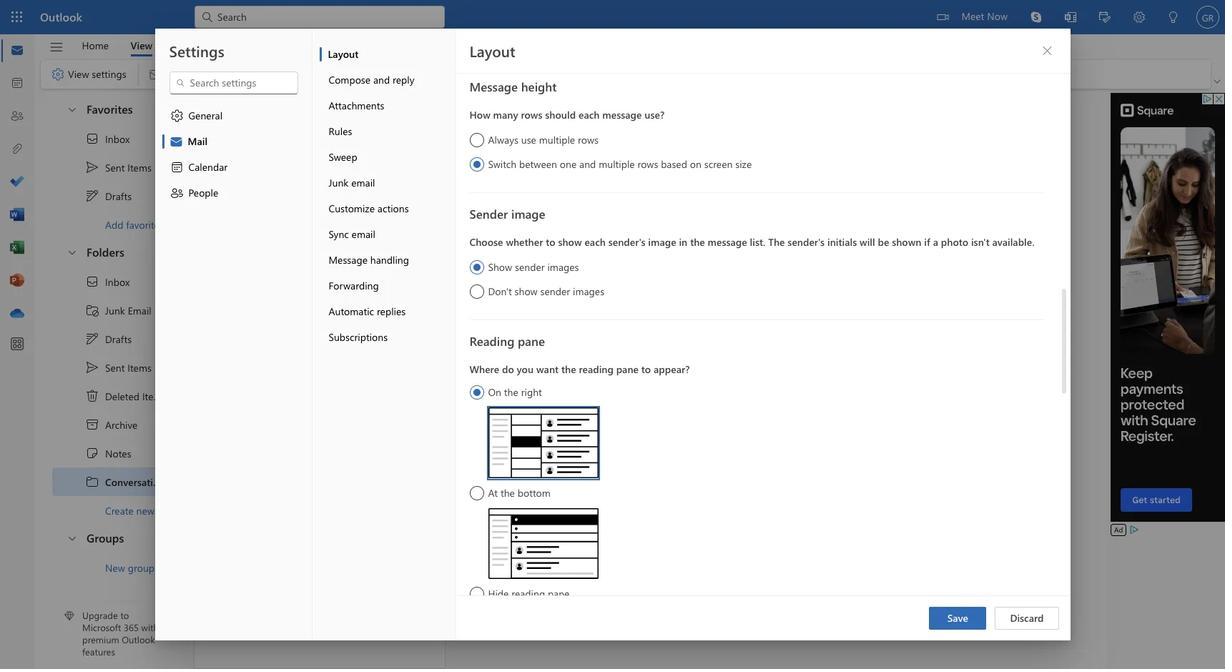 Task type: vqa. For each thing, say whether or not it's contained in the screenshot.
Where
yes



Task type: describe. For each thing, give the bounding box(es) containing it.
discard button
[[996, 608, 1060, 630]]

layout heading
[[470, 41, 516, 61]]

each for message height
[[579, 108, 600, 122]]

0 horizontal spatial show
[[515, 285, 538, 298]]

 button
[[42, 35, 71, 59]]

don't show sender images
[[488, 285, 605, 298]]

initials
[[828, 235, 857, 249]]

view inside  view settings
[[68, 67, 89, 81]]

nothing
[[281, 415, 318, 429]]

new group tree item
[[52, 554, 180, 583]]

switch
[[488, 157, 517, 171]]

 for 
[[85, 132, 99, 146]]

 tree item for 
[[52, 182, 180, 210]]

the right on
[[504, 386, 519, 399]]

365
[[124, 622, 139, 634]]


[[169, 135, 184, 149]]

group
[[128, 561, 155, 575]]

favorite
[[126, 218, 160, 232]]


[[1042, 45, 1054, 57]]

outlook inside upgrade to microsoft 365 with premium outlook features
[[122, 634, 155, 646]]

add
[[105, 218, 123, 232]]

0 horizontal spatial image
[[512, 206, 546, 222]]

message handling
[[329, 253, 409, 267]]

 tree item
[[52, 296, 180, 325]]

replies
[[377, 305, 406, 318]]

bottom
[[518, 487, 551, 500]]

 for 
[[170, 109, 184, 123]]

layout tab panel
[[456, 29, 1071, 670]]

list.
[[750, 235, 766, 249]]

hide
[[488, 588, 509, 601]]

new
[[105, 561, 125, 575]]

customize actions button
[[320, 196, 455, 222]]

powerpoint image
[[10, 274, 24, 288]]

rules
[[329, 125, 352, 138]]

how
[[470, 108, 491, 122]]

excel image
[[10, 241, 24, 255]]

1 vertical spatial multiple
[[599, 157, 635, 171]]

 drafts for 
[[85, 332, 132, 346]]

1 vertical spatial reading
[[512, 588, 545, 601]]

 inbox for 
[[85, 275, 130, 289]]

use
[[521, 133, 537, 147]]

outlook banner
[[0, 0, 1226, 34]]

looks
[[268, 434, 294, 447]]

message list section
[[195, 92, 445, 669]]

settings tab list
[[155, 29, 312, 641]]

want
[[537, 363, 559, 376]]

at
[[488, 487, 498, 500]]

and inside button
[[374, 73, 390, 87]]

subscriptions button
[[320, 325, 455, 351]]

document containing settings
[[0, 0, 1226, 670]]


[[49, 40, 64, 55]]

 drafts for 
[[85, 189, 132, 203]]

sync
[[329, 228, 349, 241]]

0 vertical spatial sender
[[515, 260, 545, 274]]

message inside 'option group'
[[603, 108, 642, 122]]

attachments
[[329, 99, 385, 112]]

right
[[521, 386, 542, 399]]


[[85, 475, 99, 489]]

automatic replies
[[329, 305, 406, 318]]

layout inside tab panel
[[470, 41, 516, 61]]

view button
[[120, 34, 163, 57]]

 for groups
[[67, 533, 78, 544]]

1 vertical spatial rows
[[578, 133, 599, 147]]


[[170, 186, 184, 200]]

 button
[[1037, 39, 1060, 62]]

0 vertical spatial rows
[[521, 108, 543, 122]]

 for folders
[[67, 247, 78, 258]]

history inside  conversation history
[[168, 476, 201, 489]]

1 vertical spatial images
[[573, 285, 605, 298]]

hide reading pane
[[488, 588, 570, 601]]

save button
[[930, 608, 987, 630]]

onedrive image
[[10, 307, 24, 321]]

1 vertical spatial sender
[[541, 285, 570, 298]]

attachments button
[[320, 93, 455, 119]]

junk email
[[329, 176, 375, 190]]

settings
[[169, 41, 225, 61]]

features
[[82, 646, 115, 658]]

add favorite tree item
[[52, 210, 180, 239]]

compose and reply button
[[320, 67, 455, 93]]

sweep
[[329, 150, 358, 164]]

nothing in folder looks empty over here.
[[268, 415, 371, 447]]

items for "" tree item
[[142, 390, 166, 403]]

 inside the favorites tree
[[85, 160, 99, 175]]


[[170, 160, 184, 175]]

junk inside  junk email
[[105, 304, 125, 317]]

conversation history 
[[245, 103, 374, 118]]

here.
[[350, 434, 371, 447]]

many
[[493, 108, 519, 122]]

 calendar
[[170, 160, 228, 175]]

application containing settings
[[0, 0, 1226, 670]]

in inside nothing in folder looks empty over here.
[[321, 415, 329, 429]]

create new folder
[[105, 504, 183, 518]]

tree inside application
[[52, 268, 201, 525]]

to inside upgrade to microsoft 365 with premium outlook features
[[120, 610, 129, 622]]

 tree item
[[52, 411, 180, 439]]

message inside option group
[[708, 235, 748, 249]]

history inside conversation history 
[[316, 103, 354, 118]]

0 vertical spatial multiple
[[539, 133, 576, 147]]

calendar image
[[10, 77, 24, 91]]

calendar
[[189, 160, 228, 174]]

dialog containing settings
[[0, 0, 1226, 670]]

each for sender image
[[585, 235, 606, 249]]

1 horizontal spatial pane
[[548, 588, 570, 601]]

0 vertical spatial pane
[[518, 333, 545, 349]]

people image
[[10, 109, 24, 124]]

available.
[[993, 235, 1035, 249]]

0 vertical spatial reading
[[579, 363, 614, 376]]

archive
[[105, 418, 138, 432]]

items for 2nd  tree item from the top of the page
[[128, 361, 152, 375]]

0 vertical spatial to
[[546, 235, 556, 249]]

add favorite
[[105, 218, 160, 232]]

rules button
[[320, 119, 455, 145]]

 for  view settings
[[51, 67, 65, 82]]

2  tree item from the top
[[52, 354, 180, 382]]

discard
[[1011, 612, 1044, 625]]

email for junk email
[[351, 176, 375, 190]]

sync email
[[329, 228, 376, 241]]

2 horizontal spatial to
[[642, 363, 651, 376]]

favorites tree item
[[52, 96, 180, 125]]

always use multiple rows
[[488, 133, 599, 147]]

where do you want the reading pane to appear? option group
[[470, 359, 1044, 670]]

 for 
[[85, 332, 99, 346]]

settings heading
[[169, 41, 225, 61]]

 conversation history
[[85, 475, 201, 489]]

folders tree item
[[52, 239, 180, 268]]

reading pane
[[470, 333, 545, 349]]

 inbox for 
[[85, 132, 130, 146]]

to do image
[[10, 175, 24, 190]]

message for message handling
[[329, 253, 368, 267]]

in inside option group
[[679, 235, 688, 249]]

word image
[[10, 208, 24, 223]]

groups tree item
[[52, 525, 180, 554]]

help button
[[164, 34, 206, 57]]

2 vertical spatial rows
[[638, 157, 659, 171]]

ad
[[1115, 525, 1124, 535]]


[[85, 418, 99, 432]]

items for second  tree item from the bottom
[[128, 161, 152, 174]]

height
[[522, 79, 557, 94]]

 button for groups
[[59, 525, 84, 552]]

new group
[[105, 561, 155, 575]]

compose
[[329, 73, 371, 87]]

meet
[[962, 9, 985, 23]]

layout inside button
[[328, 47, 359, 61]]

the left list.
[[691, 235, 705, 249]]

appear?
[[654, 363, 690, 376]]

layout group
[[230, 60, 372, 89]]

the
[[769, 235, 785, 249]]

 for 
[[85, 189, 99, 203]]

1
[[163, 132, 167, 146]]



Task type: locate. For each thing, give the bounding box(es) containing it.
0 vertical spatial email
[[351, 176, 375, 190]]

each right should
[[579, 108, 600, 122]]

pane
[[518, 333, 545, 349], [617, 363, 639, 376], [548, 588, 570, 601]]

2  drafts from the top
[[85, 332, 132, 346]]

sender
[[470, 206, 508, 222]]

items up  deleted items
[[128, 361, 152, 375]]

2  from the top
[[85, 275, 99, 289]]

 sent items inside the favorites tree
[[85, 160, 152, 175]]

isn't
[[972, 235, 990, 249]]

1 horizontal spatial message
[[708, 235, 748, 249]]

show up 'show sender images'
[[559, 235, 582, 249]]

 for favorites
[[67, 103, 78, 115]]

empty
[[297, 434, 325, 447]]

 left favorites
[[67, 103, 78, 115]]


[[85, 189, 99, 203], [85, 332, 99, 346]]

1 vertical spatial conversation
[[105, 476, 165, 489]]

2  from the top
[[67, 247, 78, 258]]

 button
[[59, 96, 84, 122], [59, 239, 84, 266], [59, 525, 84, 552]]

subscriptions
[[329, 331, 388, 344]]

folder for new
[[157, 504, 183, 518]]

where
[[470, 363, 500, 376]]

tab list containing home
[[71, 34, 206, 57]]

1  inbox from the top
[[85, 132, 130, 146]]

dialog
[[0, 0, 1226, 670]]

 tree item
[[52, 125, 180, 153], [52, 268, 180, 296]]

0 horizontal spatial reading
[[512, 588, 545, 601]]

outlook inside outlook "banner"
[[40, 9, 82, 24]]

drafts for 
[[105, 189, 132, 203]]

0 vertical spatial  sent items
[[85, 160, 152, 175]]

email for sync email
[[352, 228, 376, 241]]

sender image
[[470, 206, 546, 222]]

sent inside the favorites tree
[[105, 161, 125, 174]]

files image
[[10, 142, 24, 157]]

premium
[[82, 634, 119, 646]]

3  from the top
[[67, 533, 78, 544]]

1 vertical spatial 
[[85, 332, 99, 346]]


[[85, 160, 99, 175], [85, 361, 99, 375]]

reading
[[470, 333, 515, 349]]

0 horizontal spatial message
[[329, 253, 368, 267]]

choose whether to show each sender's image in the message list. the sender's initials will be shown if a photo isn't available. option group
[[470, 232, 1044, 301]]

set your advertising preferences image
[[1130, 525, 1141, 536]]

1 inbox from the top
[[105, 132, 130, 146]]

 drafts inside the favorites tree
[[85, 189, 132, 203]]

 tree item down  junk email
[[52, 325, 180, 354]]

use?
[[645, 108, 665, 122]]

1 horizontal spatial reading
[[579, 363, 614, 376]]

2  inbox from the top
[[85, 275, 130, 289]]


[[176, 78, 186, 88]]

 down favorites
[[85, 132, 99, 146]]

2 vertical spatial items
[[142, 390, 166, 403]]

1 vertical spatial sent
[[105, 361, 125, 375]]

1 horizontal spatial sender's
[[788, 235, 825, 249]]

 down the  "button"
[[51, 67, 65, 82]]

now
[[988, 9, 1008, 23]]

 up 
[[170, 109, 184, 123]]

1 vertical spatial and
[[580, 157, 596, 171]]

help
[[174, 38, 195, 52]]

folders
[[87, 245, 124, 260]]

screen
[[705, 157, 733, 171]]

2 vertical spatial pane
[[548, 588, 570, 601]]

to
[[546, 235, 556, 249], [642, 363, 651, 376], [120, 610, 129, 622]]

to right upgrade
[[120, 610, 129, 622]]

2  tree item from the top
[[52, 325, 180, 354]]

rows down how many rows should each message use?
[[578, 133, 599, 147]]

junk inside button
[[329, 176, 349, 190]]

0 vertical spatial show
[[559, 235, 582, 249]]

history up create new folder
[[168, 476, 201, 489]]

over
[[328, 434, 347, 447]]

how many rows should each message use? option group
[[470, 104, 1044, 174]]

to left appear?
[[642, 363, 651, 376]]

message for message height
[[470, 79, 518, 94]]

1 vertical spatial folder
[[157, 504, 183, 518]]

0 horizontal spatial in
[[321, 415, 329, 429]]

1  tree item from the top
[[52, 182, 180, 210]]

1 vertical spatial to
[[642, 363, 651, 376]]

1 horizontal spatial 
[[170, 109, 184, 123]]

inbox up  junk email
[[105, 275, 130, 289]]

2  button from the top
[[59, 239, 84, 266]]

each
[[579, 108, 600, 122], [585, 235, 606, 249]]

photo
[[942, 235, 969, 249]]

2 inbox from the top
[[105, 275, 130, 289]]

1 horizontal spatial conversation
[[245, 103, 313, 118]]

the right want
[[562, 363, 577, 376]]

pane right hide
[[548, 588, 570, 601]]

1 vertical spatial outlook
[[122, 634, 155, 646]]

1 horizontal spatial layout
[[470, 41, 516, 61]]

tree
[[52, 268, 201, 525]]

1 vertical spatial history
[[168, 476, 201, 489]]

each inside how many rows should each message use? 'option group'
[[579, 108, 600, 122]]

 inside favorites tree item
[[67, 103, 78, 115]]

2 sender's from the left
[[788, 235, 825, 249]]

 inside groups tree item
[[67, 533, 78, 544]]

conversation down layout 'group'
[[245, 103, 313, 118]]

1 vertical spatial 
[[85, 275, 99, 289]]

email up customize actions
[[351, 176, 375, 190]]

drafts inside the favorites tree
[[105, 189, 132, 203]]

 inbox inside the favorites tree
[[85, 132, 130, 146]]

show
[[488, 260, 513, 274]]

sent up add
[[105, 161, 125, 174]]

document
[[0, 0, 1226, 670]]

 button inside groups tree item
[[59, 525, 84, 552]]

tab list
[[71, 34, 206, 57]]

2  from the top
[[85, 332, 99, 346]]

in
[[679, 235, 688, 249], [321, 415, 329, 429]]

3  button from the top
[[59, 525, 84, 552]]

0 vertical spatial sent
[[105, 161, 125, 174]]

inbox down favorites tree item
[[105, 132, 130, 146]]

0 vertical spatial 
[[67, 103, 78, 115]]

 left folders
[[67, 247, 78, 258]]

 inbox down folders
[[85, 275, 130, 289]]

items
[[128, 161, 152, 174], [128, 361, 152, 375], [142, 390, 166, 403]]

images up don't show sender images
[[548, 260, 579, 274]]

1  drafts from the top
[[85, 189, 132, 203]]

image
[[512, 206, 546, 222], [649, 235, 677, 249]]

outlook right premium
[[122, 634, 155, 646]]

people
[[189, 186, 218, 200]]

1  from the top
[[85, 132, 99, 146]]

folder
[[332, 415, 359, 429], [157, 504, 183, 518]]

inbox for 
[[105, 275, 130, 289]]

folder right new
[[157, 504, 183, 518]]

 button inside favorites tree item
[[59, 96, 84, 122]]

1 vertical spatial message
[[329, 253, 368, 267]]

on
[[690, 157, 702, 171]]

0 vertical spatial 
[[51, 67, 65, 82]]

folder up "over"
[[332, 415, 359, 429]]

folder for in
[[332, 415, 359, 429]]

 drafts
[[85, 189, 132, 203], [85, 332, 132, 346]]

items inside the favorites tree
[[128, 161, 152, 174]]

2 sent from the top
[[105, 361, 125, 375]]

 sent items up "" tree item
[[85, 361, 152, 375]]

items inside  deleted items
[[142, 390, 166, 403]]

sender down 'show sender images'
[[541, 285, 570, 298]]

message left list.
[[708, 235, 748, 249]]

0 horizontal spatial multiple
[[539, 133, 576, 147]]

0 horizontal spatial rows
[[521, 108, 543, 122]]

images down 'show sender images'
[[573, 285, 605, 298]]

forwarding
[[329, 279, 379, 293]]

outlook up the  "button"
[[40, 9, 82, 24]]

 tree item for 
[[52, 325, 180, 354]]

layout up message height
[[470, 41, 516, 61]]

 up ''
[[85, 361, 99, 375]]

sender's
[[609, 235, 646, 249], [788, 235, 825, 249]]

 up 
[[85, 275, 99, 289]]

0 vertical spatial message
[[470, 79, 518, 94]]

0 vertical spatial 
[[85, 189, 99, 203]]

1 horizontal spatial view
[[131, 38, 153, 52]]

actions
[[378, 202, 409, 215]]

2 vertical spatial to
[[120, 610, 129, 622]]

view left settings
[[68, 67, 89, 81]]

1 horizontal spatial junk
[[329, 176, 349, 190]]

layout button
[[320, 42, 455, 67]]

1 horizontal spatial outlook
[[122, 634, 155, 646]]

0 horizontal spatial to
[[120, 610, 129, 622]]

 button for favorites
[[59, 96, 84, 122]]

0 horizontal spatial message
[[603, 108, 642, 122]]

 down 
[[85, 332, 99, 346]]

on the right
[[488, 386, 542, 399]]

notes
[[105, 447, 131, 461]]

 down favorites
[[85, 160, 99, 175]]

automatic
[[329, 305, 374, 318]]

the right at
[[501, 487, 515, 500]]

0 vertical spatial images
[[548, 260, 579, 274]]

1 vertical spatial 
[[85, 361, 99, 375]]

new
[[136, 504, 155, 518]]

1 vertical spatial  tree item
[[52, 268, 180, 296]]

junk right 
[[105, 304, 125, 317]]

0 vertical spatial and
[[374, 73, 390, 87]]

0 horizontal spatial sender's
[[609, 235, 646, 249]]

 inside the favorites tree
[[85, 132, 99, 146]]

0 vertical spatial  button
[[59, 96, 84, 122]]

 left "groups"
[[67, 533, 78, 544]]

1 horizontal spatial folder
[[332, 415, 359, 429]]

 button left folders
[[59, 239, 84, 266]]

 tree item up the deleted
[[52, 354, 180, 382]]

email
[[351, 176, 375, 190], [352, 228, 376, 241]]

create new folder tree item
[[52, 497, 183, 525]]

email
[[128, 304, 151, 317]]

each inside choose whether to show each sender's image in the message list. the sender's initials will be shown if a photo isn't available. option group
[[585, 235, 606, 249]]

conversation inside  conversation history
[[105, 476, 165, 489]]

1 vertical spatial  sent items
[[85, 361, 152, 375]]

 tree item
[[52, 153, 180, 182], [52, 354, 180, 382]]

image inside option group
[[649, 235, 677, 249]]

view inside view button
[[131, 38, 153, 52]]


[[85, 303, 99, 318]]

message down sync email
[[329, 253, 368, 267]]

rows up use
[[521, 108, 543, 122]]

sender
[[515, 260, 545, 274], [541, 285, 570, 298]]

0 vertical spatial 
[[85, 132, 99, 146]]

 archive
[[85, 418, 138, 432]]

folder inside nothing in folder looks empty over here.
[[332, 415, 359, 429]]

email right sync
[[352, 228, 376, 241]]

2 vertical spatial 
[[67, 533, 78, 544]]

 drafts down the  tree item
[[85, 332, 132, 346]]

more apps image
[[10, 338, 24, 352]]

how many rows should each message use?
[[470, 108, 665, 122]]

conversation inside conversation history 
[[245, 103, 313, 118]]

1 horizontal spatial history
[[316, 103, 354, 118]]

1 vertical spatial each
[[585, 235, 606, 249]]

reading right want
[[579, 363, 614, 376]]

home button
[[71, 34, 120, 57]]

2  tree item from the top
[[52, 268, 180, 296]]

 inside the favorites tree
[[85, 189, 99, 203]]

multiple right one at top
[[599, 157, 635, 171]]

1  tree item from the top
[[52, 153, 180, 182]]

junk down sweep
[[329, 176, 349, 190]]

microsoft
[[82, 622, 121, 634]]

 tree item
[[52, 382, 180, 411]]

1 vertical spatial items
[[128, 361, 152, 375]]

 up add favorite tree item
[[85, 189, 99, 203]]

1 vertical spatial  drafts
[[85, 332, 132, 346]]

2  from the top
[[85, 361, 99, 375]]

message left use?
[[603, 108, 642, 122]]

tree containing 
[[52, 268, 201, 525]]

view left the help
[[131, 38, 153, 52]]

 for 
[[85, 275, 99, 289]]

 button left favorites
[[59, 96, 84, 122]]

1 horizontal spatial to
[[546, 235, 556, 249]]

 tree item for 
[[52, 125, 180, 153]]

 button inside the folders tree item
[[59, 239, 84, 266]]

 sent items for 2nd  tree item from the top of the page
[[85, 361, 152, 375]]

 tree item up add
[[52, 182, 180, 210]]

1 horizontal spatial rows
[[578, 133, 599, 147]]

1 vertical spatial message
[[708, 235, 748, 249]]

0 vertical spatial message
[[603, 108, 642, 122]]

drafts
[[105, 189, 132, 203], [105, 332, 132, 346]]

1 vertical spatial  tree item
[[52, 325, 180, 354]]

0 horizontal spatial history
[[168, 476, 201, 489]]

 view settings
[[51, 67, 126, 82]]

0 vertical spatial outlook
[[40, 9, 82, 24]]

 drafts up add
[[85, 189, 132, 203]]

0 horizontal spatial pane
[[518, 333, 545, 349]]

1 vertical spatial view
[[68, 67, 89, 81]]

inbox for 
[[105, 132, 130, 146]]

1 horizontal spatial show
[[559, 235, 582, 249]]

2 horizontal spatial rows
[[638, 157, 659, 171]]

 button left "groups"
[[59, 525, 84, 552]]

0 horizontal spatial 
[[51, 67, 65, 82]]

sender down the whether
[[515, 260, 545, 274]]

2 vertical spatial  button
[[59, 525, 84, 552]]

1  from the top
[[67, 103, 78, 115]]

message inside button
[[329, 253, 368, 267]]

1  from the top
[[85, 189, 99, 203]]

drafts down  junk email
[[105, 332, 132, 346]]

should
[[546, 108, 576, 122]]

0 vertical spatial inbox
[[105, 132, 130, 146]]

will
[[860, 235, 876, 249]]

1  button from the top
[[59, 96, 84, 122]]

items right the deleted
[[142, 390, 166, 403]]

to right the whether
[[546, 235, 556, 249]]

items left 
[[128, 161, 152, 174]]

0 horizontal spatial and
[[374, 73, 390, 87]]

sent up "" tree item
[[105, 361, 125, 375]]

 tree item for 
[[52, 268, 180, 296]]

0 vertical spatial  tree item
[[52, 153, 180, 182]]

each up don't show sender images
[[585, 235, 606, 249]]

0 horizontal spatial folder
[[157, 504, 183, 518]]

message
[[603, 108, 642, 122], [708, 235, 748, 249]]

and inside how many rows should each message use? 'option group'
[[580, 157, 596, 171]]

0 vertical spatial junk
[[329, 176, 349, 190]]

and left reply
[[374, 73, 390, 87]]

conversation history heading
[[226, 95, 378, 127]]

favorites tree
[[52, 90, 180, 239]]

application
[[0, 0, 1226, 670]]

0 vertical spatial items
[[128, 161, 152, 174]]

2  sent items from the top
[[85, 361, 152, 375]]

mail image
[[10, 44, 24, 58]]

 tree item down favorites
[[52, 125, 180, 153]]

1  from the top
[[85, 160, 99, 175]]

view
[[131, 38, 153, 52], [68, 67, 89, 81]]

 button
[[355, 99, 378, 122]]

message inside the layout tab panel
[[470, 79, 518, 94]]

home
[[82, 38, 109, 52]]

1 vertical spatial 
[[170, 109, 184, 123]]

with
[[141, 622, 159, 634]]

compose and reply
[[329, 73, 415, 87]]

1  sent items from the top
[[85, 160, 152, 175]]

 tree item
[[52, 182, 180, 210], [52, 325, 180, 354]]

shown
[[893, 235, 922, 249]]

don't
[[488, 285, 512, 298]]

 inbox down favorites
[[85, 132, 130, 146]]

2 drafts from the top
[[105, 332, 132, 346]]

1 email from the top
[[351, 176, 375, 190]]

email inside button
[[352, 228, 376, 241]]

0 horizontal spatial outlook
[[40, 9, 82, 24]]

 inside the folders tree item
[[67, 247, 78, 258]]

history up rules
[[316, 103, 354, 118]]

drafts up add favorite tree item
[[105, 189, 132, 203]]

and right one at top
[[580, 157, 596, 171]]

1 sender's from the left
[[609, 235, 646, 249]]

message handling button
[[320, 248, 455, 273]]

0 vertical spatial folder
[[332, 415, 359, 429]]

2 email from the top
[[352, 228, 376, 241]]

favorites
[[87, 102, 133, 117]]

left-rail-appbar navigation
[[3, 34, 31, 331]]

layout up compose
[[328, 47, 359, 61]]

upgrade to microsoft 365 with premium outlook features
[[82, 610, 159, 658]]

2 horizontal spatial pane
[[617, 363, 639, 376]]

drafts for 
[[105, 332, 132, 346]]

rows left based
[[638, 157, 659, 171]]

switch between one and multiple rows based on screen size
[[488, 157, 752, 171]]

 tree item up  junk email
[[52, 268, 180, 296]]

premium features image
[[64, 612, 74, 622]]

1 vertical spatial image
[[649, 235, 677, 249]]

0 vertical spatial history
[[316, 103, 354, 118]]

 sent items down favorites tree item
[[85, 160, 152, 175]]

1 horizontal spatial message
[[470, 79, 518, 94]]

automatic replies button
[[320, 299, 455, 325]]

1 vertical spatial junk
[[105, 304, 125, 317]]

one
[[560, 157, 577, 171]]

1 vertical spatial inbox
[[105, 275, 130, 289]]

 tree item
[[52, 468, 201, 497]]

inbox
[[105, 132, 130, 146], [105, 275, 130, 289]]

0 vertical spatial 
[[85, 160, 99, 175]]

meet now
[[962, 9, 1008, 23]]


[[85, 389, 99, 404]]

pane left appear?
[[617, 363, 639, 376]]

1  tree item from the top
[[52, 125, 180, 153]]

 inside settings tab list
[[170, 109, 184, 123]]

inbox inside the favorites tree
[[105, 132, 130, 146]]

folder inside tree item
[[157, 504, 183, 518]]

0 vertical spatial  inbox
[[85, 132, 130, 146]]

multiple down should
[[539, 133, 576, 147]]

1 drafts from the top
[[105, 189, 132, 203]]

sent
[[105, 161, 125, 174], [105, 361, 125, 375]]

0 horizontal spatial layout
[[328, 47, 359, 61]]

message up many
[[470, 79, 518, 94]]

1 horizontal spatial multiple
[[599, 157, 635, 171]]

1 vertical spatial show
[[515, 285, 538, 298]]

 inside  view settings
[[51, 67, 65, 82]]

show down 'show sender images'
[[515, 285, 538, 298]]

0 vertical spatial view
[[131, 38, 153, 52]]

 button for folders
[[59, 239, 84, 266]]

0 vertical spatial conversation
[[245, 103, 313, 118]]

1 vertical spatial  tree item
[[52, 354, 180, 382]]

 tree item down 1
[[52, 153, 180, 182]]

Search settings search field
[[186, 76, 283, 90]]

reading right hide
[[512, 588, 545, 601]]

 sent items for second  tree item from the bottom
[[85, 160, 152, 175]]

customize
[[329, 202, 375, 215]]

create
[[105, 504, 134, 518]]

 sent items
[[85, 160, 152, 175], [85, 361, 152, 375]]

reading
[[579, 363, 614, 376], [512, 588, 545, 601]]

general
[[189, 109, 223, 122]]

 deleted items
[[85, 389, 166, 404]]

0 vertical spatial each
[[579, 108, 600, 122]]

conversation up create new folder
[[105, 476, 165, 489]]

junk email button
[[320, 170, 455, 196]]

upgrade
[[82, 610, 118, 622]]


[[85, 132, 99, 146], [85, 275, 99, 289]]

email inside button
[[351, 176, 375, 190]]

pane up you
[[518, 333, 545, 349]]

 tree item
[[52, 439, 180, 468]]

1 sent from the top
[[105, 161, 125, 174]]



